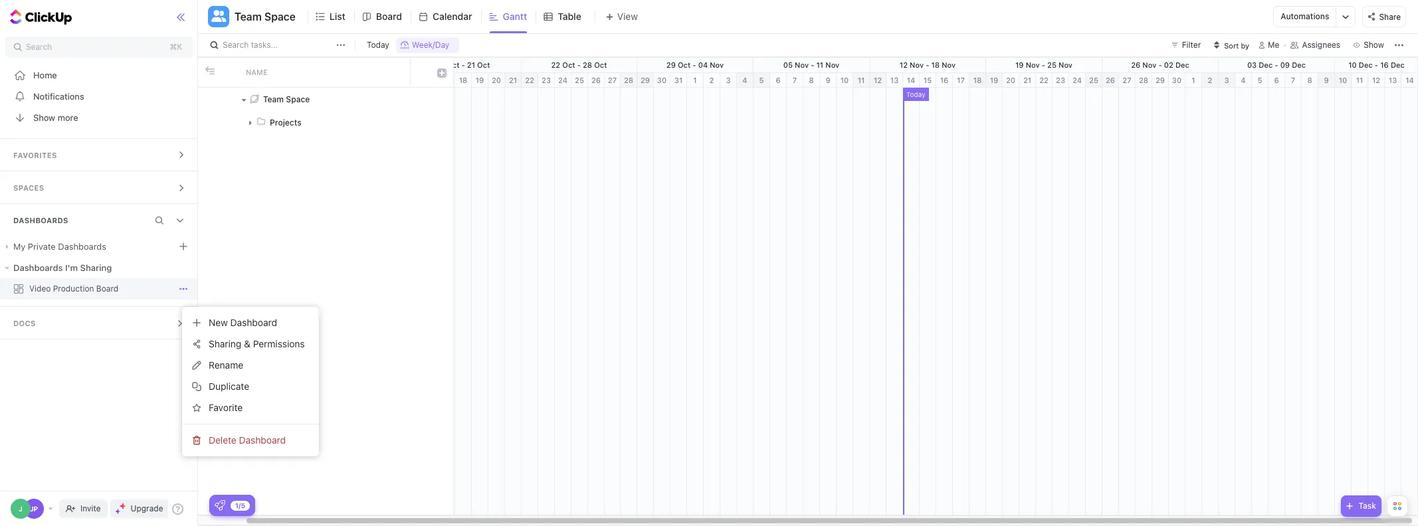 Task type: describe. For each thing, give the bounding box(es) containing it.
0 horizontal spatial 21
[[467, 60, 475, 69]]

1 horizontal spatial 26
[[1106, 76, 1115, 84]]

2 horizontal spatial 25
[[1089, 76, 1099, 84]]

space inside team space button
[[264, 11, 296, 23]]

task
[[1359, 501, 1376, 511]]

video production board
[[29, 284, 118, 294]]

search tasks...
[[223, 40, 278, 50]]

invite
[[80, 504, 101, 514]]

board inside the sidebar navigation
[[96, 284, 118, 294]]

1 24 element from the left
[[555, 73, 572, 88]]

1 vertical spatial today
[[907, 90, 926, 98]]

my private dashboards
[[13, 241, 106, 252]]

production
[[53, 284, 94, 294]]

22 for second the '22' element from the left
[[1040, 76, 1049, 84]]

dec for 03 dec - 09 dec
[[1292, 60, 1306, 69]]

0 horizontal spatial 16
[[940, 76, 949, 84]]

04
[[698, 60, 708, 69]]

2 4 from the left
[[1241, 76, 1246, 84]]

26 nov - 02 dec
[[1131, 60, 1190, 69]]

more
[[58, 112, 78, 123]]

today inside button
[[367, 40, 389, 50]]

1 18 element from the left
[[455, 73, 472, 88]]

2 3 from the left
[[1225, 76, 1229, 84]]

03 dec - 09 dec element
[[1219, 58, 1335, 72]]

table link
[[558, 0, 587, 33]]

new dashboard
[[209, 317, 277, 328]]

- for 04
[[693, 60, 696, 69]]

2 1 from the left
[[1192, 76, 1195, 84]]

2 horizontal spatial 12
[[1372, 76, 1381, 84]]

23 for 2nd 23 element from left
[[1056, 76, 1065, 84]]

video
[[29, 284, 51, 294]]

dec for 26 nov - 02 dec
[[1176, 60, 1190, 69]]

2 horizontal spatial 11
[[1356, 76, 1363, 84]]

2 30 element from the left
[[1169, 73, 1186, 88]]

1 27 element from the left
[[605, 73, 621, 88]]

2 dec from the left
[[1259, 60, 1273, 69]]

new dashboard button
[[187, 312, 313, 334]]

03
[[1247, 60, 1257, 69]]

me
[[1268, 40, 1280, 50]]

new
[[209, 317, 228, 328]]

05 nov - 11 nov element
[[754, 58, 870, 72]]

1 29 element from the left
[[637, 73, 654, 88]]

22 for 1st the '22' element
[[525, 76, 534, 84]]

1 12 element from the left
[[870, 73, 887, 88]]

oct for 29
[[678, 60, 691, 69]]

1 10 element from the left
[[837, 73, 853, 88]]

2 27 element from the left
[[1119, 73, 1136, 88]]

- for 25
[[1042, 60, 1045, 69]]

2 22 element from the left
[[1036, 73, 1053, 88]]

2 14 from the left
[[1406, 76, 1414, 84]]

2 14 element from the left
[[1402, 73, 1418, 88]]

rename button
[[187, 355, 313, 376]]

- for 28
[[577, 60, 581, 69]]

10 dec - 16 dec
[[1349, 60, 1405, 69]]

2 oct from the left
[[477, 60, 490, 69]]

board link
[[376, 0, 407, 33]]

duplicate
[[209, 381, 249, 392]]

share button
[[1363, 6, 1406, 27]]

4 nov from the left
[[910, 60, 924, 69]]

&
[[244, 338, 251, 350]]

2 28 element from the left
[[1136, 73, 1152, 88]]

calendar link
[[433, 0, 478, 33]]

permissions
[[253, 338, 305, 350]]

⌘k
[[170, 42, 182, 52]]

1 3 from the left
[[726, 76, 731, 84]]

2 26 element from the left
[[1103, 73, 1119, 88]]

show
[[33, 112, 55, 123]]

1 28 element from the left
[[621, 73, 637, 88]]

show more
[[33, 112, 78, 123]]

2 10 element from the left
[[1335, 73, 1352, 88]]

2 27 from the left
[[1123, 76, 1132, 84]]

2 7 from the left
[[1291, 76, 1296, 84]]

2 horizontal spatial 18
[[973, 76, 982, 84]]

tasks...
[[251, 40, 278, 50]]

1/5
[[235, 501, 245, 509]]

2 24 element from the left
[[1069, 73, 1086, 88]]

home link
[[0, 64, 198, 86]]

dashboard for new dashboard
[[230, 317, 277, 328]]

4 dec from the left
[[1359, 60, 1373, 69]]

docs
[[13, 319, 36, 328]]

 image for 4th column header from left
[[437, 68, 447, 78]]

assignees
[[1302, 40, 1341, 50]]

today button
[[363, 37, 393, 53]]

delete
[[209, 435, 236, 446]]

space inside team space cell
[[286, 94, 310, 104]]

03 dec - 09 dec
[[1247, 60, 1306, 69]]

1 11 element from the left
[[853, 73, 870, 88]]

i'm
[[65, 263, 78, 273]]

dashboards for dashboards
[[13, 216, 68, 225]]

 image for 4th column header from right
[[205, 66, 214, 75]]

delete dashboard button
[[187, 430, 313, 451]]

2 horizontal spatial 29
[[1156, 76, 1165, 84]]

10 dec - 16 dec element
[[1335, 58, 1418, 72]]

automations
[[1281, 11, 1330, 21]]

gantt link
[[503, 0, 533, 33]]

2 21 element from the left
[[1020, 73, 1036, 88]]

30 for first 30 element from the left
[[657, 76, 667, 84]]

2 13 element from the left
[[1385, 73, 1402, 88]]

15 element
[[920, 73, 936, 88]]

19 for first 19 element from right
[[990, 76, 998, 84]]

10 for first the 10 element from the left
[[841, 76, 849, 84]]

name row
[[198, 58, 453, 88]]

0 vertical spatial 16
[[1381, 60, 1389, 69]]

assignees button
[[1285, 37, 1347, 53]]

team inside cell
[[263, 94, 284, 104]]

2 horizontal spatial 21
[[1023, 76, 1032, 84]]

2 20 element from the left
[[1003, 73, 1020, 88]]

delete dashboard
[[209, 435, 286, 446]]

12 nov - 18 nov element
[[870, 58, 986, 72]]

- for 02
[[1159, 60, 1162, 69]]

onboarding checklist button image
[[215, 500, 225, 511]]

Search tasks... text field
[[223, 36, 333, 55]]

1 19 element from the left
[[472, 73, 489, 88]]

19 nov - 25 nov element
[[986, 58, 1103, 72]]

1 horizontal spatial 29
[[666, 60, 676, 69]]

1 8 from the left
[[809, 76, 814, 84]]

10 for 10 dec - 16 dec
[[1349, 60, 1357, 69]]

15 oct - 21 oct element
[[405, 58, 522, 72]]

oct for 22
[[562, 60, 575, 69]]

15 for 15
[[924, 76, 932, 84]]

1 9 from the left
[[826, 76, 831, 84]]

duplicate button
[[187, 376, 313, 397]]

favorite button
[[187, 397, 313, 419]]

upgrade
[[131, 504, 163, 514]]

22 oct - 28 oct element
[[522, 58, 637, 72]]

rename
[[209, 360, 243, 371]]

0 horizontal spatial 28
[[583, 60, 592, 69]]

2 horizontal spatial 26
[[1131, 60, 1141, 69]]

13 for 1st 13 element
[[890, 76, 899, 84]]

31 element
[[671, 73, 687, 88]]

- for 11
[[811, 60, 814, 69]]

31
[[674, 76, 683, 84]]

name column header
[[238, 58, 411, 87]]

5 nov from the left
[[942, 60, 956, 69]]

1 20 element from the left
[[489, 73, 505, 88]]

1 4 from the left
[[743, 76, 747, 84]]

sharing & permissions button
[[187, 334, 313, 355]]

dashboards i'm sharing
[[13, 263, 112, 273]]

29 oct - 04 nov
[[666, 60, 724, 69]]

favorite
[[209, 402, 243, 413]]

search for search
[[26, 42, 52, 52]]

1 column header from the left
[[198, 58, 218, 87]]



Task type: vqa. For each thing, say whether or not it's contained in the screenshot.
the left 13 element
yes



Task type: locate. For each thing, give the bounding box(es) containing it.
17 down the 15 oct - 21 oct
[[443, 76, 451, 84]]

dec down share
[[1391, 60, 1405, 69]]

1 vertical spatial team
[[263, 94, 284, 104]]

1 down 26 nov - 02 dec element
[[1192, 76, 1195, 84]]

6
[[776, 76, 781, 84], [1274, 76, 1279, 84]]

27 element down 26 nov - 02 dec
[[1119, 73, 1136, 88]]

list link
[[330, 0, 351, 33]]

1 horizontal spatial board
[[376, 11, 402, 22]]

dashboard for delete dashboard
[[239, 435, 286, 446]]

7
[[793, 76, 797, 84], [1291, 76, 1296, 84]]

28 for second "28" element from the right
[[624, 76, 633, 84]]

0 horizontal spatial 20 element
[[489, 73, 505, 88]]

sharing & permissions
[[209, 338, 305, 350]]

2 29 element from the left
[[1152, 73, 1169, 88]]

28
[[583, 60, 592, 69], [624, 76, 633, 84], [1139, 76, 1149, 84]]

14 element down the "10 dec - 16 dec" element
[[1402, 73, 1418, 88]]

0 horizontal spatial team
[[235, 11, 262, 23]]

table
[[558, 11, 581, 22]]

1 vertical spatial 15
[[924, 76, 932, 84]]

oct for 15
[[447, 60, 460, 69]]

1 23 from the left
[[542, 76, 551, 84]]

18 right 16 element on the right top of page
[[973, 76, 982, 84]]

0 horizontal spatial 6
[[776, 76, 781, 84]]

team inside button
[[235, 11, 262, 23]]

0 vertical spatial team
[[235, 11, 262, 23]]

7 nov from the left
[[1059, 60, 1073, 69]]

28 for first "28" element from right
[[1139, 76, 1149, 84]]

1 14 from the left
[[907, 76, 915, 84]]

team space inside cell
[[263, 94, 310, 104]]

22 element
[[522, 73, 538, 88], [1036, 73, 1053, 88]]

09
[[1280, 60, 1290, 69]]

1 horizontal spatial 28
[[624, 76, 633, 84]]

1 14 element from the left
[[903, 73, 920, 88]]

1 17 element from the left
[[439, 73, 455, 88]]

1 30 element from the left
[[654, 73, 671, 88]]

2 13 from the left
[[1389, 76, 1397, 84]]

0 horizontal spatial 15
[[436, 60, 445, 69]]

 image left name
[[205, 66, 214, 75]]

11 down the "10 dec - 16 dec" element
[[1356, 76, 1363, 84]]

22
[[551, 60, 560, 69], [525, 76, 534, 84], [1040, 76, 1049, 84]]

0 horizontal spatial 19
[[476, 76, 484, 84]]

1 vertical spatial team space
[[263, 94, 310, 104]]

19 element right 16 element on the right top of page
[[986, 73, 1003, 88]]

dashboard
[[230, 317, 277, 328], [239, 435, 286, 446]]

23
[[542, 76, 551, 84], [1056, 76, 1065, 84]]

1 21 element from the left
[[505, 73, 522, 88]]

5 - from the left
[[926, 60, 929, 69]]

1 horizontal spatial 22
[[551, 60, 560, 69]]

11 right 05
[[816, 60, 824, 69]]

8
[[809, 76, 814, 84], [1308, 76, 1312, 84]]

1 horizontal spatial 13
[[1389, 76, 1397, 84]]

1 horizontal spatial 30 element
[[1169, 73, 1186, 88]]

1 horizontal spatial 12 element
[[1368, 73, 1385, 88]]

0 vertical spatial space
[[264, 11, 296, 23]]

sharing inside the sidebar navigation
[[80, 263, 112, 273]]

1 25 element from the left
[[572, 73, 588, 88]]

18 up 15 element
[[931, 60, 940, 69]]

1 horizontal spatial 3
[[1225, 76, 1229, 84]]

1 horizontal spatial 14
[[1406, 76, 1414, 84]]

- for 16
[[1375, 60, 1379, 69]]

space down name column header
[[286, 94, 310, 104]]

3 - from the left
[[693, 60, 696, 69]]

0 horizontal spatial 19 element
[[472, 73, 489, 88]]

0 horizontal spatial  image
[[205, 66, 214, 75]]

onboarding checklist button element
[[215, 500, 225, 511]]

15 down calendar at the left top of page
[[436, 60, 445, 69]]

nov
[[710, 60, 724, 69], [795, 60, 809, 69], [826, 60, 840, 69], [910, 60, 924, 69], [942, 60, 956, 69], [1026, 60, 1040, 69], [1059, 60, 1073, 69], [1143, 60, 1157, 69]]

2 12 element from the left
[[1368, 73, 1385, 88]]

1 13 element from the left
[[887, 73, 903, 88]]

26 left 02
[[1131, 60, 1141, 69]]

21 down '19 nov - 25 nov'
[[1023, 76, 1032, 84]]

22 down table
[[551, 60, 560, 69]]

1 20 from the left
[[492, 76, 501, 84]]

team space
[[235, 11, 296, 23], [263, 94, 310, 104]]

11 inside "element"
[[816, 60, 824, 69]]

3 down 29 oct - 04 nov element
[[726, 76, 731, 84]]

5 oct from the left
[[678, 60, 691, 69]]

1 horizontal spatial 17 element
[[953, 73, 970, 88]]

0 horizontal spatial 14
[[907, 76, 915, 84]]

9 down the 05 nov - 11 nov "element"
[[826, 76, 831, 84]]

1 horizontal spatial 21
[[509, 76, 517, 84]]

1 horizontal spatial 27
[[1123, 76, 1132, 84]]

26 down 22 oct - 28 oct element at the left top
[[591, 76, 601, 84]]

2 11 element from the left
[[1352, 73, 1368, 88]]

15
[[436, 60, 445, 69], [924, 76, 932, 84]]

26
[[1131, 60, 1141, 69], [591, 76, 601, 84], [1106, 76, 1115, 84]]

9 down assignees
[[1324, 76, 1329, 84]]

30 element
[[654, 73, 671, 88], [1169, 73, 1186, 88]]

13
[[890, 76, 899, 84], [1389, 76, 1397, 84]]

notifications link
[[0, 86, 198, 107]]

0 horizontal spatial 30 element
[[654, 73, 671, 88]]

22 element down 22 oct - 28 oct element at the left top
[[522, 73, 538, 88]]

dec down share button
[[1359, 60, 1373, 69]]

search inside the sidebar navigation
[[26, 42, 52, 52]]

dec right 03
[[1259, 60, 1273, 69]]

space up search tasks... 'text field'
[[264, 11, 296, 23]]

0 horizontal spatial 18 element
[[455, 73, 472, 88]]

1 horizontal spatial 8
[[1308, 76, 1312, 84]]

23 for 2nd 23 element from right
[[542, 76, 551, 84]]

12 inside "element"
[[900, 60, 908, 69]]

0 horizontal spatial 12 element
[[870, 73, 887, 88]]

1 horizontal spatial 10 element
[[1335, 73, 1352, 88]]

29 down 26 nov - 02 dec element
[[1156, 76, 1165, 84]]

16 element
[[936, 73, 953, 88]]

8 - from the left
[[1275, 60, 1278, 69]]

12 element left 15 element
[[870, 73, 887, 88]]

- for 09
[[1275, 60, 1278, 69]]

1 horizontal spatial 6
[[1274, 76, 1279, 84]]

2 17 element from the left
[[953, 73, 970, 88]]

1 horizontal spatial today
[[907, 90, 926, 98]]

17 element
[[439, 73, 455, 88], [953, 73, 970, 88]]

1 down 29 oct - 04 nov element
[[693, 76, 697, 84]]

2 25 element from the left
[[1086, 73, 1103, 88]]

1 24 from the left
[[558, 76, 568, 84]]

0 horizontal spatial 24 element
[[555, 73, 572, 88]]

29
[[666, 60, 676, 69], [641, 76, 650, 84], [1156, 76, 1165, 84]]

2 8 from the left
[[1308, 76, 1312, 84]]

1 horizontal spatial 18
[[931, 60, 940, 69]]

sidebar navigation
[[0, 0, 198, 526]]

20 element
[[489, 73, 505, 88], [1003, 73, 1020, 88]]

1 1 from the left
[[693, 76, 697, 84]]

2 20 from the left
[[1006, 76, 1016, 84]]

2 nov from the left
[[795, 60, 809, 69]]

24 down 19 nov - 25 nov element
[[1073, 76, 1082, 84]]

1 7 from the left
[[793, 76, 797, 84]]

29 element
[[637, 73, 654, 88], [1152, 73, 1169, 88]]

0 horizontal spatial 27 element
[[605, 73, 621, 88]]

4 oct from the left
[[594, 60, 607, 69]]

1 13 from the left
[[890, 76, 899, 84]]

sharing
[[80, 263, 112, 273], [209, 338, 241, 350]]

11 element down the 05 nov - 11 nov "element"
[[853, 73, 870, 88]]

14 element down 12 nov - 18 nov
[[903, 73, 920, 88]]

05
[[783, 60, 793, 69]]

team space - 0.00% row
[[198, 88, 453, 111]]

7 down 05
[[793, 76, 797, 84]]

21 element down 15 oct - 21 oct element
[[505, 73, 522, 88]]

19
[[1016, 60, 1024, 69], [476, 76, 484, 84], [990, 76, 998, 84]]

2 down 29 oct - 04 nov element
[[710, 76, 714, 84]]

6 - from the left
[[1042, 60, 1045, 69]]

1 horizontal spatial 25 element
[[1086, 73, 1103, 88]]

6 down 03 dec - 09 dec element
[[1274, 76, 1279, 84]]

team space button
[[229, 2, 296, 31]]

2 down 26 nov - 02 dec element
[[1208, 76, 1213, 84]]

15 down 12 nov - 18 nov "element"
[[924, 76, 932, 84]]

upgrade link
[[110, 500, 168, 518]]

21 element down '19 nov - 25 nov'
[[1020, 73, 1036, 88]]

favorites button
[[0, 139, 198, 171]]

sharing inside button
[[209, 338, 241, 350]]

27 element down 22 oct - 28 oct element at the left top
[[605, 73, 621, 88]]

1 17 from the left
[[443, 76, 451, 84]]

2 23 element from the left
[[1053, 73, 1069, 88]]

2 horizontal spatial 22
[[1040, 76, 1049, 84]]

dec right 02
[[1176, 60, 1190, 69]]

3 column header from the left
[[411, 58, 431, 87]]

20 down '19 nov - 25 nov'
[[1006, 76, 1016, 84]]

0 vertical spatial board
[[376, 11, 402, 22]]

2 5 from the left
[[1258, 76, 1262, 84]]

20
[[492, 76, 501, 84], [1006, 76, 1016, 84]]

0 horizontal spatial search
[[26, 42, 52, 52]]

0 horizontal spatial 29
[[641, 76, 650, 84]]

2 horizontal spatial 19
[[1016, 60, 1024, 69]]

14 element
[[903, 73, 920, 88], [1402, 73, 1418, 88]]

1 horizontal spatial 24 element
[[1069, 73, 1086, 88]]

2 17 from the left
[[957, 76, 965, 84]]

dashboards for dashboards i'm sharing
[[13, 263, 63, 273]]

2 column header from the left
[[218, 58, 238, 87]]

8 nov from the left
[[1143, 60, 1157, 69]]

2 dashboards from the top
[[13, 263, 63, 273]]

0 horizontal spatial 17
[[443, 76, 451, 84]]

1 horizontal spatial 20 element
[[1003, 73, 1020, 88]]

- for 18
[[926, 60, 929, 69]]

2 horizontal spatial 28
[[1139, 76, 1149, 84]]

1 30 from the left
[[657, 76, 667, 84]]

26 element
[[588, 73, 605, 88], [1103, 73, 1119, 88]]

1 horizontal spatial 25
[[1047, 60, 1057, 69]]

10 element down the "10 dec - 16 dec" element
[[1335, 73, 1352, 88]]

2 6 from the left
[[1274, 76, 1279, 84]]

18 inside "element"
[[931, 60, 940, 69]]

7 down 03 dec - 09 dec element
[[1291, 76, 1296, 84]]

2 - from the left
[[577, 60, 581, 69]]

dec
[[1176, 60, 1190, 69], [1259, 60, 1273, 69], [1292, 60, 1306, 69], [1359, 60, 1373, 69], [1391, 60, 1405, 69]]

26 nov - 02 dec element
[[1103, 58, 1219, 72]]

19 element
[[472, 73, 489, 88], [986, 73, 1003, 88]]

team space up tasks...
[[235, 11, 296, 23]]

2 24 from the left
[[1073, 76, 1082, 84]]

1 horizontal spatial 22 element
[[1036, 73, 1053, 88]]

list
[[330, 11, 345, 22]]

12 element down the "10 dec - 16 dec" element
[[1368, 73, 1385, 88]]

0 horizontal spatial 20
[[492, 76, 501, 84]]

1 horizontal spatial search
[[223, 40, 249, 50]]

1 horizontal spatial 20
[[1006, 76, 1016, 84]]

1
[[693, 76, 697, 84], [1192, 76, 1195, 84]]

team up search tasks...
[[235, 11, 262, 23]]

search
[[223, 40, 249, 50], [26, 42, 52, 52]]

23 element down 19 nov - 25 nov element
[[1053, 73, 1069, 88]]

me button
[[1254, 37, 1285, 53]]

5 down the 05 nov - 11 nov "element"
[[759, 76, 764, 84]]

calendar
[[433, 11, 472, 22]]

1 nov from the left
[[710, 60, 724, 69]]

sharing up video production board link
[[80, 263, 112, 273]]

1 horizontal spatial 27 element
[[1119, 73, 1136, 88]]

3 dec from the left
[[1292, 60, 1306, 69]]

05 nov - 11 nov
[[783, 60, 840, 69]]

13 element left 15 element
[[887, 73, 903, 88]]

1 horizontal spatial 12
[[900, 60, 908, 69]]

dashboards up the private
[[13, 216, 68, 225]]

27
[[608, 76, 617, 84], [1123, 76, 1132, 84]]

automations button
[[1274, 7, 1336, 27]]

1 horizontal spatial 24
[[1073, 76, 1082, 84]]

1 5 from the left
[[759, 76, 764, 84]]

18 element down 15 oct - 21 oct element
[[455, 73, 472, 88]]

11 element down the "10 dec - 16 dec" element
[[1352, 73, 1368, 88]]

24
[[558, 76, 568, 84], [1073, 76, 1082, 84]]

dec right 09
[[1292, 60, 1306, 69]]

team
[[235, 11, 262, 23], [263, 94, 284, 104]]

20 element down 15 oct - 21 oct element
[[489, 73, 505, 88]]

14 down the "10 dec - 16 dec" element
[[1406, 76, 1414, 84]]

1 horizontal spatial 19
[[990, 76, 998, 84]]

0 horizontal spatial 14 element
[[903, 73, 920, 88]]

 image
[[205, 66, 214, 75], [437, 68, 447, 78]]

10 element down the 05 nov - 11 nov "element"
[[837, 73, 853, 88]]

 image down calendar at the left top of page
[[437, 68, 447, 78]]

1 oct from the left
[[447, 60, 460, 69]]

18
[[931, 60, 940, 69], [459, 76, 467, 84], [973, 76, 982, 84]]

17 right 16 element on the right top of page
[[957, 76, 965, 84]]

30 left 31
[[657, 76, 667, 84]]

2 19 element from the left
[[986, 73, 1003, 88]]

19 for 19 nov - 25 nov
[[1016, 60, 1024, 69]]

3 nov from the left
[[826, 60, 840, 69]]

2 23 from the left
[[1056, 76, 1065, 84]]

7 - from the left
[[1159, 60, 1162, 69]]

1 vertical spatial 16
[[940, 76, 949, 84]]

today down board link
[[367, 40, 389, 50]]

4 down 03 dec - 09 dec element
[[1241, 76, 1246, 84]]

24 element down 19 nov - 25 nov element
[[1069, 73, 1086, 88]]

21 element
[[505, 73, 522, 88], [1020, 73, 1036, 88]]

25 element down 22 oct - 28 oct element at the left top
[[572, 73, 588, 88]]

21 down calendar link
[[467, 60, 475, 69]]

oct
[[447, 60, 460, 69], [477, 60, 490, 69], [562, 60, 575, 69], [594, 60, 607, 69], [678, 60, 691, 69]]

15 oct - 21 oct
[[436, 60, 490, 69]]

4 column header from the left
[[431, 58, 453, 87]]

0 horizontal spatial 2
[[710, 76, 714, 84]]

1 26 element from the left
[[588, 73, 605, 88]]

14
[[907, 76, 915, 84], [1406, 76, 1414, 84]]

17 for first the 17 element from right
[[957, 76, 965, 84]]

10
[[1349, 60, 1357, 69], [841, 76, 849, 84], [1339, 76, 1347, 84]]

0 vertical spatial team space
[[235, 11, 296, 23]]

26 element down 22 oct - 28 oct element at the left top
[[588, 73, 605, 88]]

gantt
[[503, 11, 527, 22]]

25
[[1047, 60, 1057, 69], [575, 76, 584, 84], [1089, 76, 1099, 84]]

board up today button
[[376, 11, 402, 22]]

board
[[376, 11, 402, 22], [96, 284, 118, 294]]

0 horizontal spatial 27
[[608, 76, 617, 84]]

0 horizontal spatial 25
[[575, 76, 584, 84]]

2 2 from the left
[[1208, 76, 1213, 84]]

0 horizontal spatial 3
[[726, 76, 731, 84]]

24 for second "24" element from right
[[558, 76, 568, 84]]

30 element left 31
[[654, 73, 671, 88]]

dashboard down favorite button
[[239, 435, 286, 446]]

1 dec from the left
[[1176, 60, 1190, 69]]

0 horizontal spatial today
[[367, 40, 389, 50]]

0 horizontal spatial 5
[[759, 76, 764, 84]]

4 - from the left
[[811, 60, 814, 69]]

share
[[1379, 12, 1401, 22]]

5 down 03 dec - 09 dec
[[1258, 76, 1262, 84]]

0 horizontal spatial 13 element
[[887, 73, 903, 88]]

9 - from the left
[[1375, 60, 1379, 69]]

0 horizontal spatial 18
[[459, 76, 467, 84]]

27 down 22 oct - 28 oct element at the left top
[[608, 76, 617, 84]]

9
[[826, 76, 831, 84], [1324, 76, 1329, 84]]

24 down 22 oct - 28 oct
[[558, 76, 568, 84]]

13 for 2nd 13 element from the left
[[1389, 76, 1397, 84]]

18 element
[[455, 73, 472, 88], [970, 73, 986, 88]]

1 horizontal spatial 18 element
[[970, 73, 986, 88]]

private
[[28, 241, 56, 252]]

board right the production
[[96, 284, 118, 294]]

11 element
[[853, 73, 870, 88], [1352, 73, 1368, 88]]

23 down 22 oct - 28 oct element at the left top
[[542, 76, 551, 84]]

27 down 26 nov - 02 dec
[[1123, 76, 1132, 84]]

1 horizontal spatial 21 element
[[1020, 73, 1036, 88]]

0 horizontal spatial 11 element
[[853, 73, 870, 88]]

15 for 15 oct - 21 oct
[[436, 60, 445, 69]]

team space cell
[[238, 88, 411, 111]]

notifications
[[33, 91, 84, 101]]

28 element down 26 nov - 02 dec
[[1136, 73, 1152, 88]]

name
[[246, 68, 268, 76]]

10 element
[[837, 73, 853, 88], [1335, 73, 1352, 88]]

14 left 15 element
[[907, 76, 915, 84]]

1 6 from the left
[[776, 76, 781, 84]]

search up home
[[26, 42, 52, 52]]

19 nov - 25 nov
[[1016, 60, 1073, 69]]

0 horizontal spatial 1
[[693, 76, 697, 84]]

30 for second 30 element
[[1172, 76, 1182, 84]]

17 element down the 15 oct - 21 oct
[[439, 73, 455, 88]]

23 down 19 nov - 25 nov element
[[1056, 76, 1065, 84]]

29 oct - 04 nov element
[[637, 58, 754, 72]]

1 vertical spatial dashboards
[[13, 263, 63, 273]]

1 horizontal spatial 10
[[1339, 76, 1347, 84]]

17 element right 15 element
[[953, 73, 970, 88]]

24 element down 22 oct - 28 oct
[[555, 73, 572, 88]]

23 element down 22 oct - 28 oct
[[538, 73, 555, 88]]

2 9 from the left
[[1324, 76, 1329, 84]]

17 for 1st the 17 element from the left
[[443, 76, 451, 84]]

13 down the "10 dec - 16 dec" element
[[1389, 76, 1397, 84]]

25 element down 19 nov - 25 nov element
[[1086, 73, 1103, 88]]

search for search tasks...
[[223, 40, 249, 50]]

19 for 2nd 19 element from the right
[[476, 76, 484, 84]]

22 oct - 28 oct
[[551, 60, 607, 69]]

6 down the 05 nov - 11 nov "element"
[[776, 76, 781, 84]]

11
[[816, 60, 824, 69], [858, 76, 865, 84], [1356, 76, 1363, 84]]

2 horizontal spatial 10
[[1349, 60, 1357, 69]]

2
[[710, 76, 714, 84], [1208, 76, 1213, 84]]

30
[[657, 76, 667, 84], [1172, 76, 1182, 84]]

28 down 26 nov - 02 dec
[[1139, 76, 1149, 84]]

0 horizontal spatial sharing
[[80, 263, 112, 273]]

1 dashboards from the top
[[13, 216, 68, 225]]

search left tasks...
[[223, 40, 249, 50]]

0 horizontal spatial 12
[[874, 76, 882, 84]]

0 horizontal spatial 10
[[841, 76, 849, 84]]

0 horizontal spatial 23
[[542, 76, 551, 84]]

sharing up rename
[[209, 338, 241, 350]]

25 element
[[572, 73, 588, 88], [1086, 73, 1103, 88]]

29 element left 31
[[637, 73, 654, 88]]

1 horizontal spatial 17
[[957, 76, 965, 84]]

26 element down 26 nov - 02 dec element
[[1103, 73, 1119, 88]]

1 23 element from the left
[[538, 73, 555, 88]]

0 horizontal spatial 13
[[890, 76, 899, 84]]

23 element
[[538, 73, 555, 88], [1053, 73, 1069, 88]]

video production board link
[[0, 278, 182, 300]]

1 2 from the left
[[710, 76, 714, 84]]

1 horizontal spatial 1
[[1192, 76, 1195, 84]]

16 down share button
[[1381, 60, 1389, 69]]

21
[[467, 60, 475, 69], [509, 76, 517, 84], [1023, 76, 1032, 84]]

17
[[443, 76, 451, 84], [957, 76, 965, 84]]

2 18 element from the left
[[970, 73, 986, 88]]

29 up 31
[[666, 60, 676, 69]]

1 horizontal spatial 26 element
[[1103, 73, 1119, 88]]

1 horizontal spatial sharing
[[209, 338, 241, 350]]

19 element down 15 oct - 21 oct element
[[472, 73, 489, 88]]

1 horizontal spatial team
[[263, 94, 284, 104]]

team space tree grid
[[198, 58, 453, 515]]

0 horizontal spatial 8
[[809, 76, 814, 84]]

12 nov - 18 nov
[[900, 60, 956, 69]]

1 27 from the left
[[608, 76, 617, 84]]

home
[[33, 69, 57, 80]]

28 element left 31
[[621, 73, 637, 88]]

28 element
[[621, 73, 637, 88], [1136, 73, 1152, 88]]

1 horizontal spatial 23 element
[[1053, 73, 1069, 88]]

dashboards up video
[[13, 263, 63, 273]]

13 element
[[887, 73, 903, 88], [1385, 73, 1402, 88]]

1 vertical spatial space
[[286, 94, 310, 104]]

22 for 22 oct - 28 oct
[[551, 60, 560, 69]]

0 horizontal spatial 26
[[591, 76, 601, 84]]

dec for 10 dec - 16 dec
[[1391, 60, 1405, 69]]

13 element down the "10 dec - 16 dec" element
[[1385, 73, 1402, 88]]

1 - from the left
[[462, 60, 465, 69]]

3
[[726, 76, 731, 84], [1225, 76, 1229, 84]]

5 dec from the left
[[1391, 60, 1405, 69]]

3 down 03 dec - 09 dec element
[[1225, 76, 1229, 84]]

10 for first the 10 element from right
[[1339, 76, 1347, 84]]

20 element down '19 nov - 25 nov'
[[1003, 73, 1020, 88]]

16 right 15 element
[[940, 76, 949, 84]]

favorites
[[13, 151, 57, 160]]

27 element
[[605, 73, 621, 88], [1119, 73, 1136, 88]]

dashboards
[[58, 241, 106, 252]]

24 element
[[555, 73, 572, 88], [1069, 73, 1086, 88]]

1 horizontal spatial 11
[[858, 76, 865, 84]]

24 for first "24" element from right
[[1073, 76, 1082, 84]]

12
[[900, 60, 908, 69], [874, 76, 882, 84], [1372, 76, 1381, 84]]

4
[[743, 76, 747, 84], [1241, 76, 1246, 84]]

02
[[1164, 60, 1174, 69]]

1 horizontal spatial  image
[[437, 68, 447, 78]]

column header
[[198, 58, 218, 87], [218, 58, 238, 87], [411, 58, 431, 87], [431, 58, 453, 87]]

4 down 29 oct - 04 nov element
[[743, 76, 747, 84]]

1 22 element from the left
[[522, 73, 538, 88]]

-
[[462, 60, 465, 69], [577, 60, 581, 69], [693, 60, 696, 69], [811, 60, 814, 69], [926, 60, 929, 69], [1042, 60, 1045, 69], [1159, 60, 1162, 69], [1275, 60, 1278, 69], [1375, 60, 1379, 69]]

0 vertical spatial today
[[367, 40, 389, 50]]

12 element
[[870, 73, 887, 88], [1368, 73, 1385, 88]]

1 horizontal spatial 4
[[1241, 76, 1246, 84]]

- for 21
[[462, 60, 465, 69]]

my
[[13, 241, 25, 252]]

6 nov from the left
[[1026, 60, 1040, 69]]

1 horizontal spatial 5
[[1258, 76, 1262, 84]]

1 vertical spatial dashboard
[[239, 435, 286, 446]]

team space inside button
[[235, 11, 296, 23]]



